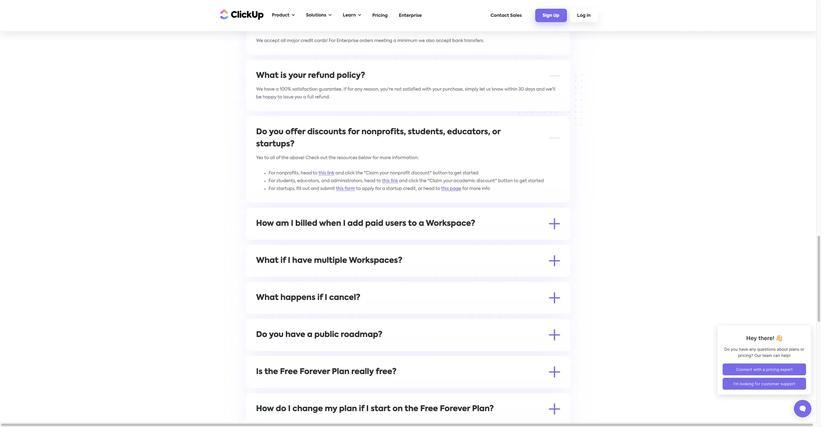 Task type: vqa. For each thing, say whether or not it's contained in the screenshot.
Specialist
no



Task type: locate. For each thing, give the bounding box(es) containing it.
all for to
[[270, 156, 275, 160]]

an inside for sure! this is so much more than a trial. the free forever plan offers an unmatched level of functionality compared to other "freemium" apps. we do this by making money on our paid plans.
[[406, 383, 412, 388]]

1 horizontal spatial head
[[365, 179, 376, 183]]

free for much
[[355, 383, 364, 388]]

get
[[455, 171, 462, 175], [520, 179, 527, 183]]

0 horizontal spatial button
[[433, 171, 448, 175]]

for for nonprofits,
[[269, 171, 276, 175]]

and down automatically
[[295, 243, 303, 247]]

than
[[320, 383, 330, 388]]

this link link
[[319, 171, 335, 175], [382, 179, 398, 183]]

of inside you're free to cancel at anytime! when you do, your current plan will last until the end of your billing cycle, unless you choose to downgrade immediately.
[[440, 309, 444, 314]]

0 horizontal spatial plan
[[339, 405, 357, 413]]

for students, educators, and administrators, head to this link and click the "claim your academic discount" button to get started
[[269, 179, 544, 183]]

what payment methods do you accept?
[[256, 23, 419, 31]]

on left our at bottom
[[332, 391, 337, 395]]

more left info
[[470, 186, 481, 191]]

1 horizontal spatial started
[[528, 179, 544, 183]]

0 horizontal spatial billing
[[356, 420, 369, 425]]

1 vertical spatial do
[[277, 391, 283, 395]]

1 do from the top
[[256, 128, 268, 136]]

0 vertical spatial more
[[380, 156, 391, 160]]

an
[[391, 272, 397, 276], [406, 383, 412, 388]]

discount" up for students, educators, and administrators, head to this link and click the "claim your academic discount" button to get started
[[411, 171, 432, 175]]

is left so
[[285, 383, 288, 388]]

your up the this page link
[[444, 179, 453, 183]]

and inside we have a 100% satisfaction guarantee. if for any reason, you're not satisfied with your purchase, simply let us know within 30 days and we'll be happy to issue you a full refund.
[[537, 87, 545, 91]]

more inside for sure! this is so much more than a trial. the free forever plan offers an unmatched level of functionality compared to other "freemium" apps. we do this by making money on our paid plans.
[[308, 383, 319, 388]]

you up startups?
[[269, 128, 284, 136]]

your left workspace.
[[501, 235, 510, 239]]

plan left will
[[385, 309, 394, 314]]

log
[[577, 13, 586, 18]]

a up guests. on the left bottom
[[329, 235, 332, 239]]

your right end
[[445, 309, 455, 314]]

out
[[321, 156, 328, 160], [303, 186, 310, 191]]

you've
[[269, 420, 283, 425]]

this link link for for nonprofits, head to
[[319, 171, 335, 175]]

a right meeting
[[394, 38, 397, 43]]

have up 'workspace,'
[[293, 257, 312, 265]]

0 vertical spatial do
[[256, 128, 268, 136]]

0 horizontal spatial get
[[455, 171, 462, 175]]

at inside clickup automatically bills you at a prorated price based on the time left in your cycle for any paid users added to your workspace. paid users include members and internal guests.
[[323, 235, 328, 239]]

current
[[368, 309, 384, 314]]

for right below
[[373, 156, 379, 160]]

what up happy
[[256, 72, 279, 80]]

for inside do you offer discounts for nonprofits, students, educators, or startups?
[[348, 128, 360, 136]]

enterprise down "what payment methods do you accept?"
[[337, 38, 359, 43]]

2 vertical spatial forever
[[440, 405, 471, 413]]

1 vertical spatial click
[[409, 179, 419, 183]]

1 horizontal spatial or
[[493, 128, 501, 136]]

do inside for sure! this is so much more than a trial. the free forever plan offers an unmatched level of functionality compared to other "freemium" apps. we do this by making money on our paid plans.
[[277, 391, 283, 395]]

users left the added
[[468, 235, 479, 239]]

1 vertical spatial in
[[414, 235, 418, 239]]

it
[[320, 346, 323, 351]]

i
[[291, 220, 294, 228], [343, 220, 346, 228], [288, 257, 291, 265], [325, 294, 328, 302], [288, 405, 291, 413], [367, 405, 369, 413]]

contact
[[491, 13, 509, 18]]

do inside do you offer discounts for nonprofits, students, educators, or startups?
[[256, 128, 268, 136]]

sign up button
[[535, 9, 567, 22]]

any inside clickup automatically bills you at a prorated price based on the time left in your cycle for any paid users added to your workspace. paid users include members and internal guests.
[[448, 235, 456, 239]]

1 how from the top
[[256, 220, 274, 228]]

2 horizontal spatial more
[[470, 186, 481, 191]]

this page link
[[442, 186, 462, 191]]

the
[[282, 156, 289, 160], [329, 156, 336, 160], [356, 171, 363, 175], [420, 179, 427, 183], [386, 235, 394, 239], [422, 309, 430, 314], [265, 368, 278, 376], [405, 405, 419, 413]]

your left 'cycle'
[[419, 235, 428, 239]]

i up "created"
[[288, 405, 291, 413]]

payment is per workspace, meaning each workspace requires an individual upgrade.
[[256, 272, 439, 276]]

at up guests. on the left bottom
[[323, 235, 328, 239]]

free up so
[[280, 368, 298, 376]]

0 horizontal spatial on
[[332, 391, 337, 395]]

of down startups?
[[276, 156, 281, 160]]

what down product in the top of the page
[[256, 23, 279, 31]]

paid down workspace?
[[457, 235, 467, 239]]

1 vertical spatial head
[[365, 179, 376, 183]]

click up administrators,
[[345, 171, 355, 175]]

0 horizontal spatial payment
[[281, 23, 318, 31]]

0 vertical spatial students,
[[408, 128, 446, 136]]

downgrade
[[528, 309, 553, 314]]

plan left offers
[[382, 383, 391, 388]]

up
[[554, 13, 560, 18]]

full
[[308, 95, 314, 99]]

nonprofits,
[[362, 128, 406, 136], [277, 171, 300, 175]]

out right fill
[[303, 186, 310, 191]]

2 horizontal spatial forever
[[440, 405, 471, 413]]

if up anytime!
[[318, 294, 323, 302]]

we inside we have a 100% satisfaction guarantee. if for any reason, you're not satisfied with your purchase, simply let us know within 30 days and we'll be happy to issue you a full refund.
[[256, 87, 263, 91]]

this left form
[[336, 186, 344, 191]]

0 vertical spatial nonprofits,
[[362, 128, 406, 136]]

credit
[[301, 38, 314, 43]]

i left start
[[367, 405, 369, 413]]

cycle, right plan,
[[432, 420, 444, 425]]

1 horizontal spatial plan
[[385, 309, 394, 314]]

0 horizontal spatial paid
[[347, 391, 356, 395]]

change
[[293, 405, 323, 413]]

for up the resources
[[348, 128, 360, 136]]

we left also
[[419, 38, 425, 43]]

you right the issue
[[295, 95, 303, 99]]

1 horizontal spatial forever
[[365, 383, 381, 388]]

any down workspace?
[[448, 235, 456, 239]]

at for billed
[[323, 235, 328, 239]]

money
[[316, 391, 331, 395]]

1 horizontal spatial click
[[409, 179, 419, 183]]

i right am
[[291, 220, 294, 228]]

what for what if i have multiple workspaces?
[[256, 257, 279, 265]]

you're
[[381, 87, 394, 91]]

1 horizontal spatial any
[[448, 235, 456, 239]]

on
[[380, 235, 385, 239], [332, 391, 337, 395], [393, 405, 403, 413]]

1 horizontal spatial paid
[[366, 220, 384, 228]]

all for accept
[[281, 38, 286, 43]]

plan
[[385, 309, 394, 314], [339, 405, 357, 413]]

1 horizontal spatial if
[[318, 294, 323, 302]]

1 vertical spatial at
[[302, 309, 306, 314]]

unless
[[483, 309, 496, 314]]

1 vertical spatial is
[[277, 272, 280, 276]]

the inside clickup automatically bills you at a prorated price based on the time left in your cycle for any paid users added to your workspace. paid users include members and internal guests.
[[386, 235, 394, 239]]

1 vertical spatial educators,
[[297, 179, 320, 183]]

head up 'apply'
[[365, 179, 376, 183]]

do down immediately.
[[256, 331, 268, 339]]

1 horizontal spatial this link link
[[382, 179, 398, 183]]

more
[[380, 156, 391, 160], [470, 186, 481, 191], [308, 383, 319, 388]]

1 horizontal spatial free
[[355, 383, 364, 388]]

payment left details.
[[455, 420, 474, 425]]

accept
[[264, 38, 280, 43], [436, 38, 452, 43]]

2 vertical spatial is
[[285, 383, 288, 388]]

any left reason,
[[355, 87, 363, 91]]

we have a 100% satisfaction guarantee. if for any reason, you're not satisfied with your purchase, simply let us know within 30 days and we'll be happy to issue you a full refund.
[[256, 87, 556, 99]]

forever inside for sure! this is so much more than a trial. the free forever plan offers an unmatched level of functionality compared to other "freemium" apps. we do this by making money on our paid plans.
[[365, 383, 381, 388]]

0 horizontal spatial out
[[303, 186, 310, 191]]

simply
[[465, 87, 479, 91]]

2 vertical spatial more
[[308, 383, 319, 388]]

of inside for sure! this is so much more than a trial. the free forever plan offers an unmatched level of functionality compared to other "freemium" apps. we do this by making money on our paid plans.
[[450, 383, 454, 388]]

policy?
[[337, 72, 365, 80]]

if
[[281, 257, 286, 265], [318, 294, 323, 302], [359, 405, 365, 413]]

1 horizontal spatial discount"
[[477, 179, 497, 183]]

paid up based at the bottom left of the page
[[366, 220, 384, 228]]

is for per
[[277, 272, 280, 276]]

is up 100%
[[281, 72, 287, 80]]

the inside you're free to cancel at anytime! when you do, your current plan will last until the end of your billing cycle, unless you choose to downgrade immediately.
[[422, 309, 430, 314]]

choose
[[506, 309, 521, 314]]

1 horizontal spatial an
[[406, 383, 412, 388]]

submit
[[321, 186, 335, 191]]

0 vertical spatial enterprise
[[399, 13, 422, 18]]

to inside for sure! this is so much more than a trial. the free forever plan offers an unmatched level of functionality compared to other "freemium" apps. we do this by making money on our paid plans.
[[507, 383, 512, 388]]

2 horizontal spatial users
[[548, 235, 559, 239]]

and left we'll
[[537, 87, 545, 91]]

link up startup
[[391, 179, 398, 183]]

1 what from the top
[[256, 23, 279, 31]]

cycle, inside you're free to cancel at anytime! when you do, your current plan will last until the end of your billing cycle, unless you choose to downgrade immediately.
[[470, 309, 482, 314]]

0 horizontal spatial users
[[386, 220, 407, 228]]

on for based
[[380, 235, 385, 239]]

upgrade.
[[419, 272, 439, 276]]

0 vertical spatial we
[[419, 38, 425, 43]]

if up per
[[281, 257, 286, 265]]

billing left unless
[[456, 309, 469, 314]]

0 horizontal spatial link
[[327, 171, 335, 175]]

click
[[345, 171, 355, 175], [409, 179, 419, 183]]

1 vertical spatial have
[[293, 257, 312, 265]]

accept left major
[[264, 38, 280, 43]]

us
[[487, 87, 491, 91]]

for right 'cycle'
[[441, 235, 447, 239]]

accept?
[[386, 23, 419, 31]]

once
[[256, 420, 268, 425]]

your right with
[[433, 87, 442, 91]]

payment up major
[[281, 23, 318, 31]]

what is your refund policy?
[[256, 72, 365, 80]]

until
[[412, 309, 421, 314]]

1 horizontal spatial button
[[499, 179, 513, 183]]

for
[[329, 38, 336, 43], [269, 171, 276, 175], [269, 179, 276, 183], [269, 186, 276, 191], [256, 383, 263, 388]]

you're
[[256, 309, 270, 314]]

4 what from the top
[[256, 294, 279, 302]]

what for what happens if i cancel?
[[256, 294, 279, 302]]

0 horizontal spatial accept
[[264, 38, 280, 43]]

2 do from the top
[[256, 331, 268, 339]]

do up orders
[[357, 23, 368, 31]]

2 horizontal spatial free
[[421, 405, 438, 413]]

2 what from the top
[[256, 72, 279, 80]]

workspace,
[[289, 272, 314, 276]]

1 vertical spatial button
[[499, 179, 513, 183]]

"claim up 'apply'
[[364, 171, 379, 175]]

free up plan,
[[421, 405, 438, 413]]

1 vertical spatial "claim
[[428, 179, 443, 183]]

out right check
[[321, 156, 328, 160]]

1 vertical spatial get
[[520, 179, 527, 183]]

this link link up 'submit'
[[319, 171, 335, 175]]

added
[[480, 235, 495, 239]]

1 vertical spatial out
[[303, 186, 310, 191]]

at
[[323, 235, 328, 239], [302, 309, 306, 314]]

0 vertical spatial this link link
[[319, 171, 335, 175]]

solutions button
[[303, 9, 335, 22]]

1 vertical spatial paid
[[457, 235, 467, 239]]

do up startups?
[[256, 128, 268, 136]]

paid inside for sure! this is so much more than a trial. the free forever plan offers an unmatched level of functionality compared to other "freemium" apps. we do this by making money on our paid plans.
[[347, 391, 356, 395]]

immediately.
[[256, 317, 284, 321]]

a left trial.
[[331, 383, 334, 388]]

1 horizontal spatial on
[[380, 235, 385, 239]]

more up for nonprofits, head to this link and click the "claim your nonprofit discount" button to get started
[[380, 156, 391, 160]]

0 horizontal spatial head
[[301, 171, 312, 175]]

we for we accept all major credit cards! for enterprise orders meeting a minimum we also accept bank transfers.
[[256, 38, 263, 43]]

all left major
[[281, 38, 286, 43]]

1 vertical spatial students,
[[277, 179, 296, 183]]

in right log
[[587, 13, 591, 18]]

more up making
[[308, 383, 319, 388]]

3 what from the top
[[256, 257, 279, 265]]

contact sales button
[[488, 10, 525, 21]]

do up you've
[[276, 405, 286, 413]]

solutions
[[306, 13, 326, 17]]

free up plans.
[[355, 383, 364, 388]]

if down plans.
[[359, 405, 365, 413]]

"claim up the this page link
[[428, 179, 443, 183]]

1 accept from the left
[[264, 38, 280, 43]]

0 horizontal spatial or
[[418, 186, 423, 191]]

requires
[[373, 272, 390, 276]]

0 vertical spatial started
[[463, 171, 479, 175]]

0 vertical spatial plan
[[332, 368, 350, 376]]

0 vertical spatial or
[[493, 128, 501, 136]]

1 vertical spatial do
[[256, 331, 268, 339]]

what up you're
[[256, 294, 279, 302]]

1 vertical spatial more
[[470, 186, 481, 191]]

1 vertical spatial or
[[418, 186, 423, 191]]

this link link up startup
[[382, 179, 398, 183]]

1 horizontal spatial we
[[419, 38, 425, 43]]

multiple
[[314, 257, 347, 265]]

on right based at the bottom left of the page
[[380, 235, 385, 239]]

for inside for sure! this is so much more than a trial. the free forever plan offers an unmatched level of functionality compared to other "freemium" apps. we do this by making money on our paid plans.
[[256, 383, 263, 388]]

2 vertical spatial paid
[[347, 391, 356, 395]]

enterprise up accept?
[[399, 13, 422, 18]]

2 horizontal spatial on
[[393, 405, 403, 413]]

head
[[301, 171, 312, 175], [365, 179, 376, 183], [424, 186, 435, 191]]

to inside we have a 100% satisfaction guarantee. if for any reason, you're not satisfied with your purchase, simply let us know within 30 days and we'll be happy to issue you a full refund.
[[278, 95, 282, 99]]

0 horizontal spatial more
[[308, 383, 319, 388]]

issue
[[283, 95, 294, 99]]

you
[[370, 23, 384, 31], [295, 95, 303, 99], [269, 128, 284, 136], [314, 235, 322, 239], [341, 309, 349, 314], [497, 309, 505, 314], [269, 331, 284, 339]]

take
[[387, 420, 397, 425]]

you down the pricing link
[[370, 23, 384, 31]]

2 vertical spatial if
[[359, 405, 365, 413]]

plan
[[332, 368, 350, 376], [382, 383, 391, 388]]

click up the "credit,"
[[409, 179, 419, 183]]

unmatched
[[413, 383, 438, 388]]

0 vertical spatial free
[[280, 368, 298, 376]]

in right the left
[[414, 235, 418, 239]]

this
[[319, 171, 326, 175], [382, 179, 390, 183], [336, 186, 344, 191], [442, 186, 449, 191], [284, 391, 291, 395]]

100%
[[280, 87, 292, 91]]

0 horizontal spatial at
[[302, 309, 306, 314]]

meeting
[[375, 38, 393, 43]]

based
[[365, 235, 379, 239]]

what up payment
[[256, 257, 279, 265]]

0 horizontal spatial free
[[280, 368, 298, 376]]

0 vertical spatial on
[[380, 235, 385, 239]]

1 horizontal spatial educators,
[[448, 128, 491, 136]]

on up care
[[393, 405, 403, 413]]

academic
[[454, 179, 476, 183]]

discount" up info
[[477, 179, 497, 183]]

workspace?
[[426, 220, 476, 228]]

on inside clickup automatically bills you at a prorated price based on the time left in your cycle for any paid users added to your workspace. paid users include members and internal guests.
[[380, 235, 385, 239]]

free inside for sure! this is so much more than a trial. the free forever plan offers an unmatched level of functionality compared to other "freemium" apps. we do this by making money on our paid plans.
[[355, 383, 364, 388]]

0 vertical spatial any
[[355, 87, 363, 91]]

0 vertical spatial at
[[323, 235, 328, 239]]

paid
[[366, 220, 384, 228], [457, 235, 467, 239], [347, 391, 356, 395]]

plan,
[[420, 420, 431, 425]]

forever
[[300, 368, 330, 376], [365, 383, 381, 388], [440, 405, 471, 413]]

how am i billed when i add paid users to a workspace?
[[256, 220, 476, 228]]

on for start
[[393, 405, 403, 413]]

plan inside for sure! this is so much more than a trial. the free forever plan offers an unmatched level of functionality compared to other "freemium" apps. we do this by making money on our paid plans.
[[382, 383, 391, 388]]

we left built
[[320, 420, 326, 425]]

forever down the level
[[440, 405, 471, 413]]

all left plan,
[[414, 420, 419, 425]]

what for what is your refund policy?
[[256, 72, 279, 80]]

what
[[256, 23, 279, 31], [256, 72, 279, 80], [256, 257, 279, 265], [256, 294, 279, 302]]

1 horizontal spatial students,
[[408, 128, 446, 136]]

do down this
[[277, 391, 283, 395]]

0 vertical spatial link
[[327, 171, 335, 175]]

students,
[[408, 128, 446, 136], [277, 179, 296, 183]]

1 vertical spatial any
[[448, 235, 456, 239]]

nonprofits, inside do you offer discounts for nonprofits, students, educators, or startups?
[[362, 128, 406, 136]]

1 vertical spatial on
[[332, 391, 337, 395]]

0 horizontal spatial enterprise
[[337, 38, 359, 43]]

0 vertical spatial cycle,
[[470, 309, 482, 314]]

plan up handy
[[339, 405, 357, 413]]

1 horizontal spatial get
[[520, 179, 527, 183]]

0 vertical spatial head
[[301, 171, 312, 175]]

have up we certainly do! you can find it here .
[[286, 331, 306, 339]]

credit,
[[403, 186, 417, 191]]

link up 'submit'
[[327, 171, 335, 175]]

info
[[482, 186, 490, 191]]

workspace
[[347, 272, 372, 276]]

billing left area
[[356, 420, 369, 425]]

1 vertical spatial forever
[[365, 383, 381, 388]]

a up clickup automatically bills you at a prorated price based on the time left in your cycle for any paid users added to your workspace. paid users include members and internal guests.
[[419, 220, 424, 228]]

this
[[275, 383, 284, 388]]

forever up the than
[[300, 368, 330, 376]]

2 how from the top
[[256, 405, 274, 413]]

and left 'submit'
[[311, 186, 320, 191]]

guarantee.
[[319, 87, 343, 91]]

users right paid
[[548, 235, 559, 239]]

at for i
[[302, 309, 306, 314]]

0 horizontal spatial any
[[355, 87, 363, 91]]

0 vertical spatial plan
[[385, 309, 394, 314]]

at inside you're free to cancel at anytime! when you do, your current plan will last until the end of your billing cycle, unless you choose to downgrade immediately.
[[302, 309, 306, 314]]

refund.
[[315, 95, 330, 99]]

1 horizontal spatial payment
[[455, 420, 474, 425]]

be
[[256, 95, 262, 99]]

head down check
[[301, 171, 312, 175]]

of
[[276, 156, 281, 160], [440, 309, 444, 314], [450, 383, 454, 388], [409, 420, 413, 425]]

plan up trial.
[[332, 368, 350, 376]]

1 vertical spatial discount"
[[477, 179, 497, 183]]



Task type: describe. For each thing, give the bounding box(es) containing it.
refund
[[308, 72, 335, 80]]

and up 'submit'
[[321, 179, 330, 183]]

and up administrators,
[[336, 171, 344, 175]]

1 vertical spatial nonprofits,
[[277, 171, 300, 175]]

information:
[[392, 156, 419, 160]]

level
[[439, 383, 449, 388]]

you left do,
[[341, 309, 349, 314]]

forever for i
[[440, 405, 471, 413]]

page
[[450, 186, 462, 191]]

2 horizontal spatial all
[[414, 420, 419, 425]]

we for we have a 100% satisfaction guarantee. if for any reason, you're not satisfied with your purchase, simply let us know within 30 days and we'll be happy to issue you a full refund.
[[256, 87, 263, 91]]

0 horizontal spatial click
[[345, 171, 355, 175]]

bills
[[305, 235, 313, 239]]

1 horizontal spatial in
[[587, 13, 591, 18]]

product
[[272, 13, 290, 17]]

for inside we have a 100% satisfaction guarantee. if for any reason, you're not satisfied with your purchase, simply let us know within 30 days and we'll be happy to issue you a full refund.
[[348, 87, 354, 91]]

0 horizontal spatial discount"
[[411, 171, 432, 175]]

certainly
[[264, 346, 283, 351]]

do for do you offer discounts for nonprofits, students, educators, or startups?
[[256, 128, 268, 136]]

a up can
[[307, 331, 313, 339]]

1 vertical spatial if
[[318, 294, 323, 302]]

0 vertical spatial an
[[391, 272, 397, 276]]

individual
[[398, 272, 418, 276]]

cancel?
[[329, 294, 361, 302]]

forever for than
[[365, 383, 381, 388]]

cancel
[[286, 309, 301, 314]]

you up certainly
[[269, 331, 284, 339]]

add
[[348, 220, 364, 228]]

you inside clickup automatically bills you at a prorated price based on the time left in your cycle for any paid users added to your workspace. paid users include members and internal guests.
[[314, 235, 322, 239]]

how for how do i change my plan if i start on the free forever plan?
[[256, 405, 274, 413]]

0 horizontal spatial plan
[[332, 368, 350, 376]]

satisfied
[[403, 87, 421, 91]]

1 horizontal spatial users
[[468, 235, 479, 239]]

plan inside you're free to cancel at anytime! when you do, your current plan will last until the end of your billing cycle, unless you choose to downgrade immediately.
[[385, 309, 394, 314]]

your left nonprofit
[[380, 171, 389, 175]]

below
[[359, 156, 372, 160]]

handy
[[342, 420, 355, 425]]

public
[[315, 331, 339, 339]]

details.
[[476, 420, 491, 425]]

log in link
[[570, 9, 598, 22]]

you're free to cancel at anytime! when you do, your current plan will last until the end of your billing cycle, unless you choose to downgrade immediately.
[[256, 309, 553, 321]]

is inside for sure! this is so much more than a trial. the free forever plan offers an unmatched level of functionality compared to other "freemium" apps. we do this by making money on our paid plans.
[[285, 383, 288, 388]]

workspaces?
[[349, 257, 403, 265]]

by
[[293, 391, 298, 395]]

you inside we have a 100% satisfaction guarantee. if for any reason, you're not satisfied with your purchase, simply let us know within 30 days and we'll be happy to issue you a full refund.
[[295, 95, 303, 99]]

sure!
[[264, 383, 274, 388]]

built
[[327, 420, 337, 425]]

will
[[395, 309, 402, 314]]

or inside do you offer discounts for nonprofits, students, educators, or startups?
[[493, 128, 501, 136]]

for for startups,
[[269, 186, 276, 191]]

include
[[256, 243, 272, 247]]

a inside clickup automatically bills you at a prorated price based on the time left in your cycle for any paid users added to your workspace. paid users include members and internal guests.
[[329, 235, 332, 239]]

trial.
[[335, 383, 345, 388]]

on inside for sure! this is so much more than a trial. the free forever plan offers an unmatched level of functionality compared to other "freemium" apps. we do this by making money on our paid plans.
[[332, 391, 337, 395]]

0 horizontal spatial "claim
[[364, 171, 379, 175]]

and down nonprofit
[[399, 179, 408, 183]]

how do i change my plan if i start on the free forever plan?
[[256, 405, 494, 413]]

billing inside you're free to cancel at anytime! when you do, your current plan will last until the end of your billing cycle, unless you choose to downgrade immediately.
[[456, 309, 469, 314]]

free?
[[376, 368, 397, 376]]

is for your
[[281, 72, 287, 80]]

within
[[505, 87, 518, 91]]

plans.
[[357, 391, 370, 395]]

0 horizontal spatial students,
[[277, 179, 296, 183]]

we for we certainly do! you can find it here .
[[256, 346, 263, 351]]

this left page
[[442, 186, 449, 191]]

1 horizontal spatial "claim
[[428, 179, 443, 183]]

clickup image
[[218, 8, 264, 20]]

internal
[[304, 243, 321, 247]]

your inside we have a 100% satisfaction guarantee. if for any reason, you're not satisfied with your purchase, simply let us know within 30 days and we'll be happy to issue you a full refund.
[[433, 87, 442, 91]]

purchase,
[[443, 87, 464, 91]]

paid
[[538, 235, 547, 239]]

clickup automatically bills you at a prorated price based on the time left in your cycle for any paid users added to your workspace. paid users include members and internal guests.
[[256, 235, 559, 247]]

apps.
[[256, 391, 268, 395]]

2 vertical spatial do
[[276, 405, 286, 413]]

here link
[[324, 346, 334, 351]]

for nonprofits, head to this link and click the "claim your nonprofit discount" button to get started
[[269, 171, 479, 175]]

0 horizontal spatial started
[[463, 171, 479, 175]]

2 vertical spatial head
[[424, 186, 435, 191]]

payment
[[256, 272, 276, 276]]

0 vertical spatial get
[[455, 171, 462, 175]]

0 vertical spatial if
[[281, 257, 286, 265]]

0 horizontal spatial we
[[320, 420, 326, 425]]

really
[[352, 368, 374, 376]]

transfers.
[[465, 38, 485, 43]]

do for do you have a public roadmap?
[[256, 331, 268, 339]]

if
[[344, 87, 347, 91]]

for inside clickup automatically bills you at a prorated price based on the time left in your cycle for any paid users added to your workspace. paid users include members and internal guests.
[[441, 235, 447, 239]]

let
[[480, 87, 485, 91]]

this up the for startups, fill out and submit this form to apply for a startup credit, or head to this page for more info
[[382, 179, 390, 183]]

created
[[284, 420, 301, 425]]

do,
[[350, 309, 357, 314]]

1 horizontal spatial enterprise
[[399, 13, 422, 18]]

for right 'apply'
[[375, 186, 381, 191]]

2 accept from the left
[[436, 38, 452, 43]]

left
[[405, 235, 413, 239]]

any inside we have a 100% satisfaction guarantee. if for any reason, you're not satisfied with your purchase, simply let us know within 30 days and we'll be happy to issue you a full refund.
[[355, 87, 363, 91]]

i down members
[[288, 257, 291, 265]]

for for sure!
[[256, 383, 263, 388]]

0 horizontal spatial cycle,
[[432, 420, 444, 425]]

students, inside do you offer discounts for nonprofits, students, educators, or startups?
[[408, 128, 446, 136]]

minimum
[[398, 38, 418, 43]]

other
[[513, 383, 525, 388]]

and right plan,
[[445, 420, 454, 425]]

1 vertical spatial started
[[528, 179, 544, 183]]

1 vertical spatial billing
[[356, 420, 369, 425]]

end
[[431, 309, 439, 314]]

area
[[370, 420, 380, 425]]

know
[[492, 87, 504, 91]]

sign
[[543, 13, 552, 18]]

product button
[[269, 9, 298, 22]]

and inside clickup automatically bills you at a prorated price based on the time left in your cycle for any paid users added to your workspace. paid users include members and internal guests.
[[295, 243, 303, 247]]

in inside clickup automatically bills you at a prorated price based on the time left in your cycle for any paid users added to your workspace. paid users include members and internal guests.
[[414, 235, 418, 239]]

pricing link
[[369, 10, 391, 21]]

a right built
[[338, 420, 341, 425]]

form
[[345, 186, 355, 191]]

this up 'submit'
[[319, 171, 326, 175]]

0 vertical spatial payment
[[281, 23, 318, 31]]

1 vertical spatial link
[[391, 179, 398, 183]]

0 vertical spatial button
[[433, 171, 448, 175]]

how for how am i billed when i add paid users to a workspace?
[[256, 220, 274, 228]]

of right care
[[409, 420, 413, 425]]

1 vertical spatial payment
[[455, 420, 474, 425]]

offer
[[286, 128, 306, 136]]

you right unless
[[497, 309, 505, 314]]

for for students,
[[269, 179, 276, 183]]

free for plan
[[421, 405, 438, 413]]

yes
[[256, 156, 263, 160]]

last
[[403, 309, 411, 314]]

do you have a public roadmap?
[[256, 331, 383, 339]]

team,
[[306, 420, 319, 425]]

your right do,
[[358, 309, 367, 314]]

what for what payment methods do you accept?
[[256, 23, 279, 31]]

0 vertical spatial out
[[321, 156, 328, 160]]

your up satisfaction
[[289, 72, 306, 80]]

a left startup
[[383, 186, 385, 191]]

0 vertical spatial paid
[[366, 220, 384, 228]]

the
[[346, 383, 354, 388]]

cycle
[[429, 235, 440, 239]]

you inside do you offer discounts for nonprofits, students, educators, or startups?
[[269, 128, 284, 136]]

i left add
[[343, 220, 346, 228]]

0 horizontal spatial educators,
[[297, 179, 320, 183]]

startups,
[[277, 186, 296, 191]]

educators, inside do you offer discounts for nonprofits, students, educators, or startups?
[[448, 128, 491, 136]]

free
[[271, 309, 279, 314]]

we'll
[[546, 87, 556, 91]]

we inside for sure! this is so much more than a trial. the free forever plan offers an unmatched level of functionality compared to other "freemium" apps. we do this by making money on our paid plans.
[[269, 391, 276, 395]]

for startups, fill out and submit this form to apply for a startup credit, or head to this page for more info
[[269, 186, 490, 191]]

a inside for sure! this is so much more than a trial. the free forever plan offers an unmatched level of functionality compared to other "freemium" apps. we do this by making money on our paid plans.
[[331, 383, 334, 388]]

much
[[295, 383, 307, 388]]

billed
[[296, 220, 318, 228]]

have inside we have a 100% satisfaction guarantee. if for any reason, you're not satisfied with your purchase, simply let us know within 30 days and we'll be happy to issue you a full refund.
[[264, 87, 275, 91]]

paid inside clickup automatically bills you at a prorated price based on the time left in your cycle for any paid users added to your workspace. paid users include members and internal guests.
[[457, 235, 467, 239]]

0 vertical spatial forever
[[300, 368, 330, 376]]

i up 'when'
[[325, 294, 328, 302]]

sales
[[510, 13, 522, 18]]

this link link for for students, educators, and administrators, head to
[[382, 179, 398, 183]]

0 vertical spatial do
[[357, 23, 368, 31]]

we accept all major credit cards! for enterprise orders meeting a minimum we also accept bank transfers.
[[256, 38, 485, 43]]

check
[[306, 156, 320, 160]]

time
[[395, 235, 404, 239]]

per
[[281, 272, 288, 276]]

this inside for sure! this is so much more than a trial. the free forever plan offers an unmatched level of functionality compared to other "freemium" apps. we do this by making money on our paid plans.
[[284, 391, 291, 395]]

a left team,
[[302, 420, 305, 425]]

a left 100%
[[276, 87, 279, 91]]

1 horizontal spatial more
[[380, 156, 391, 160]]

is the free forever plan really free?
[[256, 368, 397, 376]]

above!
[[290, 156, 305, 160]]

to inside clickup automatically bills you at a prorated price based on the time left in your cycle for any paid users added to your workspace. paid users include members and internal guests.
[[496, 235, 500, 239]]

2 vertical spatial have
[[286, 331, 306, 339]]

happy
[[263, 95, 277, 99]]

for down 'academic'
[[463, 186, 469, 191]]

a left full
[[304, 95, 306, 99]]



